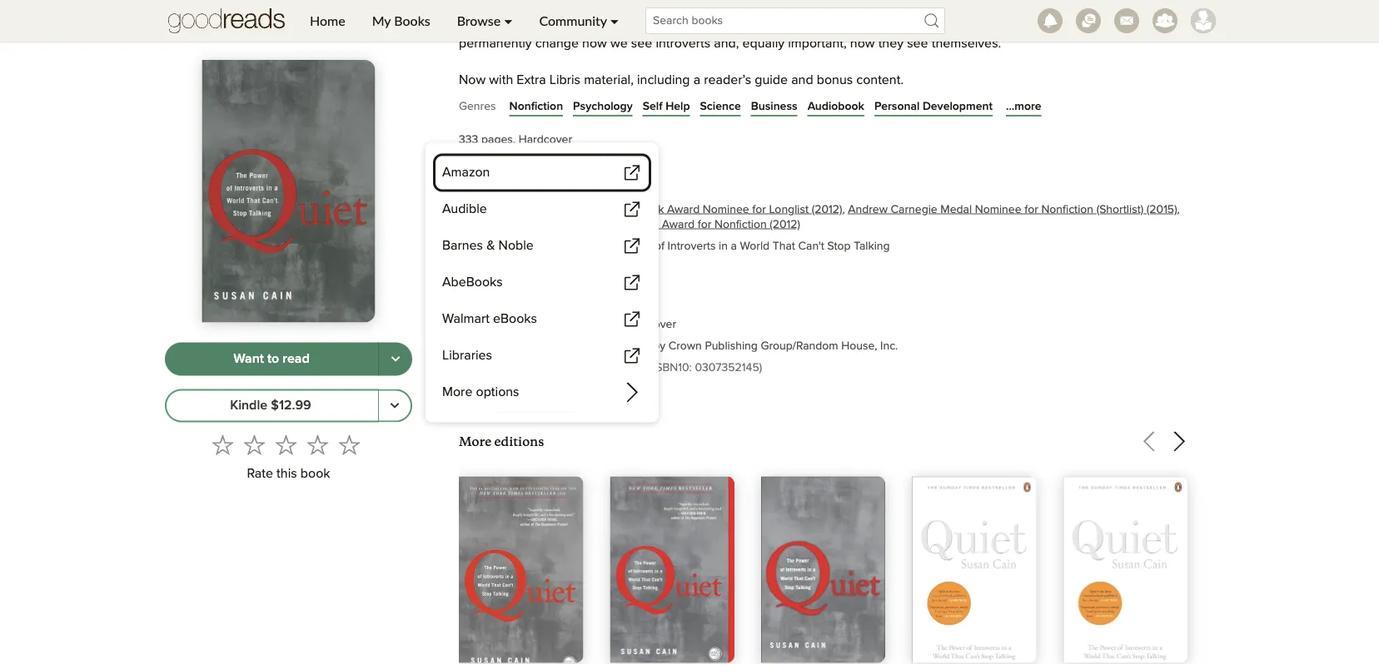 Task type: vqa. For each thing, say whether or not it's contained in the screenshot.
right First
yes



Task type: describe. For each thing, give the bounding box(es) containing it.
2 see from the left
[[907, 37, 928, 50]]

title
[[502, 240, 520, 252]]

1 how from the left
[[582, 37, 607, 50]]

home
[[310, 12, 345, 29]]

house,
[[841, 340, 877, 352]]

...more
[[1006, 100, 1041, 112]]

quiet: the power of introverts in a world that can't stop talking
[[563, 240, 890, 252]]

reader's
[[704, 73, 751, 87]]

browse ▾
[[457, 12, 513, 29]]

1 vertical spatial pages,
[[585, 319, 620, 330]]

that
[[773, 240, 795, 252]]

has the power to permanently change how we see introverts and, equally important, how they see themselves.
[[459, 19, 1001, 50]]

browse
[[457, 12, 501, 29]]

3 book cover image from the left
[[761, 477, 885, 665]]

amazon link
[[436, 156, 649, 189]]

abebooks link
[[436, 266, 649, 299]]

walmart ebooks
[[442, 313, 537, 326]]

publishing
[[705, 340, 758, 352]]

menu containing amazon
[[436, 156, 649, 409]]

0 horizontal spatial first
[[459, 159, 481, 170]]

1 vertical spatial january
[[563, 340, 603, 352]]

abebooks
[[442, 276, 503, 289]]

1 horizontal spatial for
[[752, 204, 766, 215]]

themselves.
[[932, 37, 1001, 50]]

longlist
[[769, 204, 809, 215]]

kindle $12.99 link
[[165, 389, 379, 423]]

more for more editions
[[459, 434, 492, 450]]

science link
[[700, 98, 741, 115]]

0 vertical spatial (2012)
[[812, 204, 842, 215]]

1 book cover image from the left
[[459, 477, 583, 665]]

rate 2 out of 5 image
[[244, 434, 265, 456]]

community
[[539, 12, 607, 29]]

1 horizontal spatial hardcover
[[623, 319, 676, 330]]

introverts
[[656, 37, 711, 50]]

audible
[[442, 203, 487, 216]]

bonus
[[817, 73, 853, 87]]

andrew
[[848, 204, 888, 215]]

with
[[489, 73, 513, 87]]

community ▾ link
[[526, 0, 632, 42]]

profile image for bob builder. image
[[1191, 8, 1216, 33]]

2 nominee from the left
[[975, 204, 1021, 215]]

literary awards
[[459, 204, 537, 215]]

0307352145)
[[695, 362, 762, 374]]

want to read
[[233, 353, 310, 366]]

has
[[888, 19, 908, 32]]

want
[[233, 353, 264, 366]]

book
[[637, 204, 664, 215]]

this
[[277, 467, 297, 481]]

published
[[484, 159, 534, 170]]

awards
[[500, 204, 537, 215]]

1 vertical spatial award
[[662, 219, 695, 230]]

read
[[283, 353, 310, 366]]

inc.
[[880, 340, 898, 352]]

choice
[[623, 219, 659, 230]]

more editions
[[459, 434, 544, 450]]

guide
[[755, 73, 788, 87]]

to inside "has the power to permanently change how we see introverts and, equally important, how they see themselves."
[[974, 19, 986, 32]]

help
[[665, 101, 690, 112]]

can't
[[798, 240, 824, 252]]

rate this book element
[[165, 429, 412, 487]]

2 , from the left
[[1177, 204, 1180, 215]]

rate 1 out of 5 image
[[212, 434, 234, 456]]

0 vertical spatial 333
[[459, 134, 478, 145]]

audible link
[[436, 193, 649, 226]]

barnes & noble
[[442, 239, 534, 253]]

walmart ebooks link
[[436, 303, 649, 336]]

libris
[[549, 73, 581, 87]]

of
[[655, 240, 665, 252]]

guardian first book award nominee for longlist (2012) , andrew carnegie medal nominee for nonfiction (shortlist) (2015) , goodreads choice award for nonfiction (2012)
[[563, 204, 1180, 230]]

business
[[751, 101, 797, 112]]

change
[[535, 37, 579, 50]]

rate 4 out of 5 image
[[307, 434, 329, 456]]

browse ▾ link
[[444, 0, 526, 42]]

first inside guardian first book award nominee for longlist (2012) , andrew carnegie medal nominee for nonfiction (shortlist) (2015) , goodreads choice award for nonfiction (2012)
[[613, 204, 634, 215]]

edition
[[490, 284, 533, 300]]

science
[[700, 101, 741, 112]]

guardian
[[563, 204, 610, 215]]

books
[[394, 12, 430, 29]]

(2015)
[[1147, 204, 1177, 215]]

to inside button
[[267, 353, 279, 366]]

Search by book title or ISBN text field
[[645, 7, 945, 34]]

rate 3 out of 5 image
[[275, 434, 297, 456]]

self help
[[643, 101, 690, 112]]

goodreads
[[563, 219, 620, 230]]

and,
[[714, 37, 739, 50]]

self
[[643, 101, 663, 112]]

talking
[[854, 240, 890, 252]]

original
[[459, 240, 499, 252]]

a for world
[[731, 240, 737, 252]]

personal development link
[[874, 98, 993, 115]]

the
[[912, 19, 931, 32]]

1 vertical spatial 333
[[563, 319, 582, 330]]

development
[[923, 101, 993, 112]]

permanently
[[459, 37, 532, 50]]

libraries
[[442, 349, 492, 363]]

(shortlist)
[[1097, 204, 1144, 215]]

we
[[610, 37, 628, 50]]

0 vertical spatial award
[[667, 204, 700, 215]]

0 vertical spatial january
[[537, 159, 577, 170]]

kindle $12.99
[[230, 399, 311, 413]]

personal
[[874, 101, 920, 112]]

self help link
[[643, 98, 690, 115]]

quiet:
[[563, 240, 594, 252]]

5 book cover image from the left
[[1063, 477, 1188, 665]]



Task type: locate. For each thing, give the bounding box(es) containing it.
0 horizontal spatial 333
[[459, 134, 478, 145]]

1 ▾ from the left
[[504, 12, 513, 29]]

1 horizontal spatial nominee
[[975, 204, 1021, 215]]

1 horizontal spatial ,
[[1177, 204, 1180, 215]]

home image
[[168, 0, 285, 42]]

1 vertical spatial (2012)
[[770, 219, 800, 230]]

business link
[[751, 98, 797, 115]]

0 horizontal spatial nominee
[[703, 204, 749, 215]]

24, up guardian
[[580, 159, 596, 170]]

1 horizontal spatial 24,
[[606, 340, 622, 352]]

for
[[752, 204, 766, 215], [1024, 204, 1038, 215], [698, 219, 712, 230]]

first left published
[[459, 159, 481, 170]]

24,
[[580, 159, 596, 170], [606, 340, 622, 352]]

my books link
[[359, 0, 444, 42]]

nonfiction
[[509, 101, 563, 112], [1041, 204, 1094, 215], [715, 219, 767, 230]]

2 how from the left
[[850, 37, 875, 50]]

hardcover up the first published january 24, 2012
[[519, 134, 572, 145]]

medal
[[940, 204, 972, 215]]

333 pages, hardcover up by
[[563, 319, 676, 330]]

1 vertical spatial to
[[267, 353, 279, 366]]

0 horizontal spatial hardcover
[[519, 134, 572, 145]]

more down isbn
[[442, 386, 473, 399]]

333 up amazon
[[459, 134, 478, 145]]

pages,
[[481, 134, 516, 145], [585, 319, 620, 330]]

group/random
[[761, 340, 838, 352]]

(2012) down longlist
[[770, 219, 800, 230]]

the
[[597, 240, 616, 252]]

pages, up published
[[481, 134, 516, 145]]

walmart
[[442, 313, 490, 326]]

more left the editions
[[459, 434, 492, 450]]

2 ▾ from the left
[[610, 12, 619, 29]]

pages, up the 9780307352149
[[585, 319, 620, 330]]

1 vertical spatial more
[[459, 434, 492, 450]]

rating 0 out of 5 group
[[207, 429, 365, 461]]

to
[[974, 19, 986, 32], [267, 353, 279, 366]]

equally
[[742, 37, 785, 50]]

2 vertical spatial nonfiction
[[715, 219, 767, 230]]

important,
[[788, 37, 847, 50]]

1 , from the left
[[842, 204, 845, 215]]

psychology link
[[573, 98, 633, 115]]

24, up the 9780307352149
[[606, 340, 622, 352]]

material,
[[584, 73, 634, 87]]

0 horizontal spatial pages,
[[481, 134, 516, 145]]

rate
[[247, 467, 273, 481]]

0 vertical spatial first
[[459, 159, 481, 170]]

rate this book
[[247, 467, 330, 481]]

1 horizontal spatial 333
[[563, 319, 582, 330]]

hardcover up by
[[623, 319, 676, 330]]

nominee
[[703, 204, 749, 215], [975, 204, 1021, 215]]

nonfiction inside top genres for this book element
[[509, 101, 563, 112]]

2012 left by
[[625, 340, 650, 352]]

award right book
[[667, 204, 700, 215]]

how
[[582, 37, 607, 50], [850, 37, 875, 50]]

2 horizontal spatial for
[[1024, 204, 1038, 215]]

and
[[791, 73, 813, 87]]

1 vertical spatial a
[[731, 240, 737, 252]]

0 vertical spatial more
[[442, 386, 473, 399]]

first up choice
[[613, 204, 634, 215]]

$12.99
[[271, 399, 311, 413]]

9780307352149
[[563, 362, 647, 374]]

▾ for browse ▾
[[504, 12, 513, 29]]

...more button
[[1006, 98, 1041, 115]]

0 horizontal spatial how
[[582, 37, 607, 50]]

format
[[459, 319, 495, 330]]

1 nominee from the left
[[703, 204, 749, 215]]

0 horizontal spatial for
[[698, 219, 712, 230]]

1 vertical spatial first
[[613, 204, 634, 215]]

(isbn10:
[[650, 362, 692, 374]]

1 horizontal spatial see
[[907, 37, 928, 50]]

rate 5 out of 5 image
[[339, 434, 360, 456]]

content.
[[856, 73, 904, 87]]

this edition
[[459, 284, 533, 300]]

by
[[653, 340, 665, 352]]

noble
[[498, 239, 534, 253]]

ebooks
[[493, 313, 537, 326]]

(2012) right longlist
[[812, 204, 842, 215]]

0 vertical spatial hardcover
[[519, 134, 572, 145]]

a right in
[[731, 240, 737, 252]]

0 horizontal spatial ,
[[842, 204, 845, 215]]

award
[[667, 204, 700, 215], [662, 219, 695, 230]]

in
[[719, 240, 728, 252]]

options
[[476, 386, 519, 399]]

want to read button
[[165, 343, 379, 376]]

now
[[459, 73, 486, 87]]

january up audible link
[[537, 159, 577, 170]]

home link
[[296, 0, 359, 42]]

0 vertical spatial 2012
[[599, 159, 624, 170]]

introverts
[[668, 240, 716, 252]]

0 horizontal spatial to
[[267, 353, 279, 366]]

0 horizontal spatial a
[[693, 73, 700, 87]]

2012 up guardian
[[599, 159, 624, 170]]

to left read
[[267, 353, 279, 366]]

0 vertical spatial to
[[974, 19, 986, 32]]

personal development
[[874, 101, 993, 112]]

1 horizontal spatial ▾
[[610, 12, 619, 29]]

hardcover
[[519, 134, 572, 145], [623, 319, 676, 330]]

power
[[934, 19, 971, 32]]

for left longlist
[[752, 204, 766, 215]]

1 horizontal spatial 2012
[[625, 340, 650, 352]]

including
[[637, 73, 690, 87]]

community ▾
[[539, 12, 619, 29]]

0 horizontal spatial see
[[631, 37, 652, 50]]

for up the introverts
[[698, 219, 712, 230]]

nonfiction down extra
[[509, 101, 563, 112]]

nonfiction link
[[509, 98, 563, 115]]

0 horizontal spatial 2012
[[599, 159, 624, 170]]

libraries link
[[436, 339, 649, 373]]

more
[[442, 386, 473, 399], [459, 434, 492, 450]]

▾ up we
[[610, 12, 619, 29]]

nominee up quiet: the power of introverts in a world that can't stop talking
[[703, 204, 749, 215]]

333 up libraries link
[[563, 319, 582, 330]]

▾ for community ▾
[[610, 12, 619, 29]]

None search field
[[632, 7, 959, 34]]

amazon
[[442, 166, 490, 179]]

1 vertical spatial 333 pages, hardcover
[[563, 319, 676, 330]]

0 horizontal spatial ▾
[[504, 12, 513, 29]]

audiobook
[[807, 101, 864, 112]]

psychology
[[573, 101, 633, 112]]

january
[[537, 159, 577, 170], [563, 340, 603, 352]]

1 horizontal spatial (2012)
[[812, 204, 842, 215]]

&
[[486, 239, 495, 253]]

isbn
[[459, 362, 484, 374]]

9780307352149 (isbn10: 0307352145)
[[563, 362, 762, 374]]

2 book cover image from the left
[[610, 477, 734, 665]]

a for reader's
[[693, 73, 700, 87]]

0 vertical spatial nonfiction
[[509, 101, 563, 112]]

my
[[372, 12, 391, 29]]

menu
[[436, 156, 649, 409]]

1 horizontal spatial nonfiction
[[715, 219, 767, 230]]

, left andrew
[[842, 204, 845, 215]]

more options link
[[436, 376, 649, 409]]

for right medal
[[1024, 204, 1038, 215]]

editions
[[494, 434, 544, 450]]

0 vertical spatial 24,
[[580, 159, 596, 170]]

quiet
[[852, 19, 888, 32]]

literary
[[459, 204, 497, 215]]

1 horizontal spatial first
[[613, 204, 634, 215]]

2 horizontal spatial nonfiction
[[1041, 204, 1094, 215]]

nonfiction left (shortlist)
[[1041, 204, 1094, 215]]

nonfiction up "world"
[[715, 219, 767, 230]]

extra
[[517, 73, 546, 87]]

january 24, 2012 by crown publishing group/random house, inc.
[[563, 340, 898, 352]]

0 horizontal spatial nonfiction
[[509, 101, 563, 112]]

1 horizontal spatial pages,
[[585, 319, 620, 330]]

0 vertical spatial a
[[693, 73, 700, 87]]

see right we
[[631, 37, 652, 50]]

1 see from the left
[[631, 37, 652, 50]]

1 vertical spatial hardcover
[[623, 319, 676, 330]]

top genres for this book element
[[459, 96, 1214, 122]]

how left we
[[582, 37, 607, 50]]

1 horizontal spatial how
[[850, 37, 875, 50]]

333
[[459, 134, 478, 145], [563, 319, 582, 330]]

4 book cover image from the left
[[912, 477, 1036, 665]]

0 vertical spatial 333 pages, hardcover
[[459, 134, 572, 145]]

more for more options
[[442, 386, 473, 399]]

award up the introverts
[[662, 219, 695, 230]]

1 horizontal spatial to
[[974, 19, 986, 32]]

nominee right medal
[[975, 204, 1021, 215]]

0 horizontal spatial 24,
[[580, 159, 596, 170]]

1 vertical spatial nonfiction
[[1041, 204, 1094, 215]]

0 horizontal spatial (2012)
[[770, 219, 800, 230]]

january up the 9780307352149
[[563, 340, 603, 352]]

a left reader's
[[693, 73, 700, 87]]

kindle
[[230, 399, 267, 413]]

barnes & noble link
[[436, 229, 649, 263]]

(2012)
[[812, 204, 842, 215], [770, 219, 800, 230]]

, right (shortlist)
[[1177, 204, 1180, 215]]

0 vertical spatial pages,
[[481, 134, 516, 145]]

1 vertical spatial 2012
[[625, 340, 650, 352]]

1 vertical spatial 24,
[[606, 340, 622, 352]]

book cover image
[[459, 477, 583, 665], [610, 477, 734, 665], [761, 477, 885, 665], [912, 477, 1036, 665], [1063, 477, 1188, 665]]

they
[[878, 37, 904, 50]]

this
[[459, 284, 487, 300]]

1 horizontal spatial a
[[731, 240, 737, 252]]

▾ up permanently
[[504, 12, 513, 29]]

genres
[[459, 100, 496, 112]]

see down the
[[907, 37, 928, 50]]

to up themselves.
[[974, 19, 986, 32]]

stop
[[827, 240, 851, 252]]

how down quiet
[[850, 37, 875, 50]]

333 pages, hardcover up published
[[459, 134, 572, 145]]



